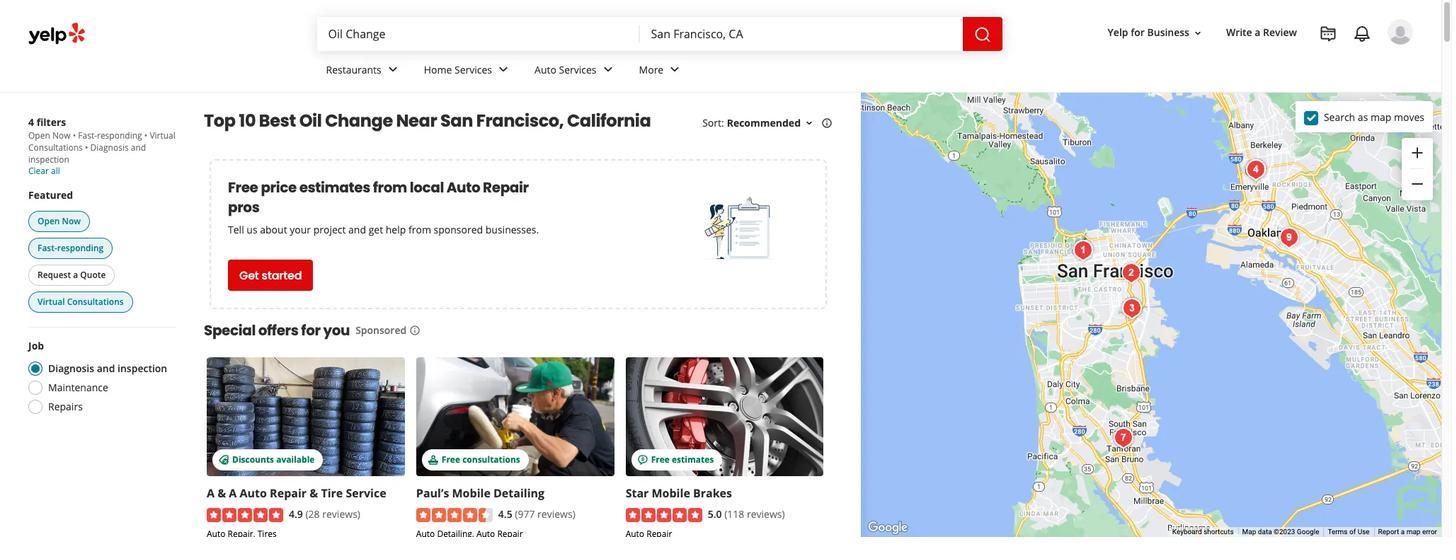 Task type: vqa. For each thing, say whether or not it's contained in the screenshot.


Task type: locate. For each thing, give the bounding box(es) containing it.
&
[[218, 486, 226, 502], [310, 486, 318, 502]]

0 horizontal spatial mobile
[[452, 486, 491, 502]]

1 vertical spatial virtual consultations
[[38, 296, 124, 308]]

downtown auto detailing and repair image
[[1110, 424, 1138, 453], [1110, 424, 1138, 453]]

0 horizontal spatial a
[[207, 486, 215, 502]]

1 vertical spatial repair
[[270, 486, 307, 502]]

2 mobile from the left
[[652, 486, 691, 502]]

for right yelp
[[1131, 26, 1145, 39]]

16 free consultations v2 image
[[428, 455, 439, 466]]

auto up 4.9 star rating image in the bottom left of the page
[[240, 486, 267, 502]]

1 horizontal spatial mobile
[[652, 486, 691, 502]]

& left tire
[[310, 486, 318, 502]]

services for home services
[[455, 63, 492, 76]]

auto right local
[[447, 178, 480, 198]]

None search field
[[317, 17, 1006, 51]]

0 horizontal spatial none field
[[328, 26, 629, 42]]

fast- inside fast-responding button
[[38, 242, 57, 254]]

1 reviews) from the left
[[322, 508, 361, 521]]

1 24 chevron down v2 image from the left
[[600, 61, 617, 78]]

1 horizontal spatial 16 chevron down v2 image
[[1193, 27, 1204, 39]]

2 a from the left
[[229, 486, 237, 502]]

1 services from the left
[[455, 63, 492, 76]]

0 vertical spatial consultations
[[28, 142, 83, 154]]

restaurants link
[[315, 51, 413, 92]]

0 vertical spatial map
[[1371, 110, 1392, 124]]

estimates
[[299, 178, 370, 198], [672, 454, 714, 466]]

now down "filters"
[[52, 130, 71, 142]]

2 vertical spatial and
[[97, 362, 115, 375]]

0 horizontal spatial 24 chevron down v2 image
[[384, 61, 401, 78]]

0 horizontal spatial free
[[228, 178, 258, 198]]

0 horizontal spatial reviews)
[[322, 508, 361, 521]]

zoom in image
[[1410, 144, 1427, 161]]

more link
[[628, 51, 695, 92]]

None field
[[328, 26, 629, 42], [651, 26, 952, 42]]

free
[[228, 178, 258, 198], [442, 454, 460, 466], [651, 454, 670, 466]]

4.9 (28 reviews)
[[289, 508, 361, 521]]

1 vertical spatial a
[[73, 269, 78, 281]]

1 horizontal spatial estimates
[[672, 454, 714, 466]]

fast-responding button
[[28, 238, 113, 259]]

1 horizontal spatial services
[[559, 63, 597, 76]]

available
[[276, 454, 315, 466]]

report
[[1379, 529, 1400, 536]]

you
[[323, 321, 350, 341]]

map right "as"
[[1371, 110, 1392, 124]]

map left the error
[[1407, 529, 1421, 536]]

& up 4.9 star rating image in the bottom left of the page
[[218, 486, 226, 502]]

1 horizontal spatial &
[[310, 486, 318, 502]]

use
[[1358, 529, 1370, 536]]

virtual consultations down the request a quote button
[[38, 296, 124, 308]]

consultations up all
[[28, 142, 83, 154]]

16 chevron down v2 image inside yelp for business button
[[1193, 27, 1204, 39]]

free estimates link
[[626, 358, 824, 477]]

star
[[626, 486, 649, 502]]

1 vertical spatial 16 chevron down v2 image
[[804, 117, 815, 129]]

1 horizontal spatial auto
[[447, 178, 480, 198]]

and
[[131, 142, 146, 154], [349, 223, 366, 237], [97, 362, 115, 375]]

recommended button
[[727, 116, 815, 130]]

consultations down quote
[[67, 296, 124, 308]]

write a review
[[1227, 26, 1298, 39]]

project
[[314, 223, 346, 237]]

1 mobile from the left
[[452, 486, 491, 502]]

1 horizontal spatial none field
[[651, 26, 952, 42]]

free inside free price estimates from local auto repair pros tell us about your project and get help from sponsored businesses.
[[228, 178, 258, 198]]

keyboard
[[1173, 529, 1203, 536]]

0 horizontal spatial inspection
[[28, 154, 69, 166]]

24 chevron down v2 image for more
[[667, 61, 684, 78]]

free right 16 free estimates v2 icon
[[651, 454, 670, 466]]

write a review link
[[1221, 20, 1303, 46]]

2 horizontal spatial and
[[349, 223, 366, 237]]

2 vertical spatial a
[[1402, 529, 1406, 536]]

services right home at top left
[[455, 63, 492, 76]]

shortcuts
[[1204, 529, 1234, 536]]

0 horizontal spatial 16 chevron down v2 image
[[804, 117, 815, 129]]

businesses.
[[486, 223, 539, 237]]

map data ©2023 google
[[1243, 529, 1320, 536]]

virtual inside button
[[38, 296, 65, 308]]

2 24 chevron down v2 image from the left
[[667, 61, 684, 78]]

fast-responding
[[38, 242, 104, 254]]

0 horizontal spatial auto
[[240, 486, 267, 502]]

1 vertical spatial fast-
[[38, 242, 57, 254]]

reviews) right "(977"
[[538, 508, 576, 521]]

16 chevron down v2 image
[[1193, 27, 1204, 39], [804, 117, 815, 129]]

write
[[1227, 26, 1253, 39]]

1 vertical spatial for
[[301, 321, 321, 341]]

consultations
[[463, 454, 521, 466]]

4.5
[[499, 508, 513, 521]]

1 horizontal spatial free
[[442, 454, 460, 466]]

0 vertical spatial auto
[[535, 63, 557, 76]]

24 chevron down v2 image inside home services link
[[495, 61, 512, 78]]

1 horizontal spatial a
[[229, 486, 237, 502]]

1 vertical spatial and
[[349, 223, 366, 237]]

24 chevron down v2 image for restaurants
[[384, 61, 401, 78]]

1 vertical spatial consultations
[[67, 296, 124, 308]]

reviews) down tire
[[322, 508, 361, 521]]

started
[[262, 267, 302, 284]]

diagnosis and inspection down "filters"
[[28, 142, 146, 166]]

map for moves
[[1371, 110, 1392, 124]]

recommended
[[727, 116, 801, 130]]

brakes
[[693, 486, 732, 502]]

1 horizontal spatial 24 chevron down v2 image
[[495, 61, 512, 78]]

estimates up star mobile brakes 'link'
[[672, 454, 714, 466]]

none field 'near'
[[651, 26, 952, 42]]

yelp for business
[[1108, 26, 1190, 39]]

a left quote
[[73, 269, 78, 281]]

inspection
[[28, 154, 69, 166], [118, 362, 167, 375]]

1 vertical spatial estimates
[[672, 454, 714, 466]]

1 horizontal spatial map
[[1407, 529, 1421, 536]]

auto services link
[[524, 51, 628, 92]]

1 vertical spatial map
[[1407, 529, 1421, 536]]

2 horizontal spatial free
[[651, 454, 670, 466]]

24 chevron down v2 image down find field
[[495, 61, 512, 78]]

diagnosis and inspection up maintenance
[[48, 362, 167, 375]]

1 vertical spatial responding
[[57, 242, 104, 254]]

1 vertical spatial virtual
[[38, 296, 65, 308]]

0 vertical spatial responding
[[97, 130, 142, 142]]

open for open now • fast-responding •
[[28, 130, 50, 142]]

0 vertical spatial estimates
[[299, 178, 370, 198]]

0 horizontal spatial fast-
[[38, 242, 57, 254]]

a inside button
[[73, 269, 78, 281]]

filters
[[37, 115, 66, 129]]

16 chevron down v2 image left 16 info v2 icon
[[804, 117, 815, 129]]

clear
[[28, 165, 49, 177]]

from left local
[[373, 178, 407, 198]]

0 horizontal spatial &
[[218, 486, 226, 502]]

2 24 chevron down v2 image from the left
[[495, 61, 512, 78]]

of
[[1350, 529, 1357, 536]]

free price estimates from local auto repair pros image
[[704, 194, 775, 265]]

1 horizontal spatial 24 chevron down v2 image
[[667, 61, 684, 78]]

mobile up 5 star rating image in the left of the page
[[652, 486, 691, 502]]

1 vertical spatial diagnosis
[[48, 362, 94, 375]]

free for price
[[228, 178, 258, 198]]

paul's mobile detailing
[[416, 486, 545, 502]]

open inside button
[[38, 215, 60, 227]]

1 vertical spatial from
[[409, 223, 431, 237]]

1 none field from the left
[[328, 26, 629, 42]]

16 info v2 image
[[822, 117, 833, 129]]

2 none field from the left
[[651, 26, 952, 42]]

16 chevron down v2 image for recommended
[[804, 117, 815, 129]]

0 horizontal spatial map
[[1371, 110, 1392, 124]]

0 vertical spatial from
[[373, 178, 407, 198]]

0 horizontal spatial 24 chevron down v2 image
[[600, 61, 617, 78]]

2 horizontal spatial reviews)
[[747, 508, 785, 521]]

option group
[[24, 339, 176, 419]]

google
[[1298, 529, 1320, 536]]

0 horizontal spatial for
[[301, 321, 321, 341]]

1 horizontal spatial inspection
[[118, 362, 167, 375]]

free consultations
[[442, 454, 521, 466]]

from right help
[[409, 223, 431, 237]]

a for write
[[1255, 26, 1261, 39]]

map
[[1243, 529, 1257, 536]]

0 vertical spatial for
[[1131, 26, 1145, 39]]

virtual consultations inside button
[[38, 296, 124, 308]]

0 vertical spatial 16 chevron down v2 image
[[1193, 27, 1204, 39]]

tire
[[321, 486, 343, 502]]

(28
[[306, 508, 320, 521]]

1 vertical spatial auto
[[447, 178, 480, 198]]

0 vertical spatial diagnosis
[[90, 142, 129, 154]]

3 reviews) from the left
[[747, 508, 785, 521]]

24 chevron down v2 image right 'restaurants'
[[384, 61, 401, 78]]

0 vertical spatial open
[[28, 130, 50, 142]]

open now
[[38, 215, 81, 227]]

16 chevron down v2 image right business
[[1193, 27, 1204, 39]]

0 horizontal spatial estimates
[[299, 178, 370, 198]]

Find text field
[[328, 26, 629, 42]]

for
[[1131, 26, 1145, 39], [301, 321, 321, 341]]

about
[[260, 223, 287, 237]]

now inside button
[[62, 215, 81, 227]]

1 horizontal spatial reviews)
[[538, 508, 576, 521]]

consultations
[[28, 142, 83, 154], [67, 296, 124, 308]]

featured
[[28, 188, 73, 202]]

0 horizontal spatial services
[[455, 63, 492, 76]]

virtual
[[150, 130, 176, 142], [38, 296, 65, 308]]

16 chevron down v2 image inside recommended popup button
[[804, 117, 815, 129]]

©2023
[[1274, 529, 1296, 536]]

discounts available link
[[207, 358, 405, 477]]

0 horizontal spatial virtual
[[38, 296, 65, 308]]

mobile up 4.5 star rating image
[[452, 486, 491, 502]]

free for estimates
[[651, 454, 670, 466]]

1 vertical spatial now
[[62, 215, 81, 227]]

0 vertical spatial now
[[52, 130, 71, 142]]

0 vertical spatial a
[[1255, 26, 1261, 39]]

virtual left 'top' at the top left of the page
[[150, 130, 176, 142]]

1 24 chevron down v2 image from the left
[[384, 61, 401, 78]]

business categories element
[[315, 51, 1414, 92]]

2 vertical spatial auto
[[240, 486, 267, 502]]

24 chevron down v2 image inside more link
[[667, 61, 684, 78]]

map for error
[[1407, 529, 1421, 536]]

24 chevron down v2 image inside restaurants link
[[384, 61, 401, 78]]

services
[[455, 63, 492, 76], [559, 63, 597, 76]]

2 horizontal spatial auto
[[535, 63, 557, 76]]

2 reviews) from the left
[[538, 508, 576, 521]]

0 vertical spatial fast-
[[78, 130, 97, 142]]

paul's mobile detailing image
[[1119, 295, 1147, 323], [1119, 295, 1147, 323]]

estimates inside free price estimates from local auto repair pros tell us about your project and get help from sponsored businesses.
[[299, 178, 370, 198]]

virtual consultations down "filters"
[[28, 130, 176, 154]]

5 star rating image
[[626, 509, 702, 523]]

business
[[1148, 26, 1190, 39]]

search image
[[974, 26, 991, 43]]

2 horizontal spatial a
[[1402, 529, 1406, 536]]

auto up francisco,
[[535, 63, 557, 76]]

reviews) right (118
[[747, 508, 785, 521]]

0 vertical spatial and
[[131, 142, 146, 154]]

map
[[1371, 110, 1392, 124], [1407, 529, 1421, 536]]

16 chevron down v2 image for yelp for business
[[1193, 27, 1204, 39]]

24 chevron down v2 image
[[600, 61, 617, 78], [667, 61, 684, 78]]

1 horizontal spatial for
[[1131, 26, 1145, 39]]

zoom out image
[[1410, 176, 1427, 193]]

virtual down request
[[38, 296, 65, 308]]

24 chevron down v2 image for home services
[[495, 61, 512, 78]]

1 horizontal spatial repair
[[483, 178, 529, 198]]

(118
[[725, 508, 745, 521]]

free right '16 free consultations v2' "image"
[[442, 454, 460, 466]]

auto
[[535, 63, 557, 76], [447, 178, 480, 198], [240, 486, 267, 502]]

1 horizontal spatial virtual
[[150, 130, 176, 142]]

map region
[[832, 0, 1453, 538]]

0 vertical spatial repair
[[483, 178, 529, 198]]

24 chevron down v2 image right auto services
[[600, 61, 617, 78]]

0 horizontal spatial •
[[73, 130, 76, 142]]

best
[[259, 109, 296, 132]]

repair up 4.9
[[270, 486, 307, 502]]

a right report
[[1402, 529, 1406, 536]]

virtual consultations
[[28, 130, 176, 154], [38, 296, 124, 308]]

a & a auto repair & tire service
[[207, 486, 386, 502]]

for left you
[[301, 321, 321, 341]]

error
[[1423, 529, 1438, 536]]

24 chevron down v2 image right more
[[667, 61, 684, 78]]

2 horizontal spatial •
[[144, 130, 148, 142]]

notifications image
[[1354, 26, 1371, 43]]

2 services from the left
[[559, 63, 597, 76]]

open
[[28, 130, 50, 142], [38, 215, 60, 227]]

0 horizontal spatial and
[[97, 362, 115, 375]]

0 horizontal spatial from
[[373, 178, 407, 198]]

quote
[[80, 269, 106, 281]]

now up fast-responding
[[62, 215, 81, 227]]

24 chevron down v2 image
[[384, 61, 401, 78], [495, 61, 512, 78]]

24 chevron down v2 image inside the auto services link
[[600, 61, 617, 78]]

repair up "businesses."
[[483, 178, 529, 198]]

mobile for detailing
[[452, 486, 491, 502]]

open down 4 filters
[[28, 130, 50, 142]]

free left price
[[228, 178, 258, 198]]

fast-
[[78, 130, 97, 142], [38, 242, 57, 254]]

1 horizontal spatial a
[[1255, 26, 1261, 39]]

•
[[73, 130, 76, 142], [144, 130, 148, 142], [83, 142, 90, 154]]

0 horizontal spatial a
[[73, 269, 78, 281]]

open down the featured
[[38, 215, 60, 227]]

group
[[1403, 138, 1434, 200]]

mobile
[[452, 486, 491, 502], [652, 486, 691, 502]]

change
[[325, 109, 393, 132]]

home
[[424, 63, 452, 76]]

services up the california
[[559, 63, 597, 76]]

projects image
[[1320, 26, 1337, 43]]

home services
[[424, 63, 492, 76]]

a right write
[[1255, 26, 1261, 39]]

reviews) for paul's mobile detailing
[[538, 508, 576, 521]]

1 vertical spatial open
[[38, 215, 60, 227]]

estimates up project
[[299, 178, 370, 198]]



Task type: describe. For each thing, give the bounding box(es) containing it.
near
[[396, 109, 437, 132]]

clear all
[[28, 165, 60, 177]]

stress-free auto care / emerald auto image
[[1070, 237, 1098, 265]]

none field find
[[328, 26, 629, 42]]

nolan p. image
[[1388, 19, 1414, 45]]

1 horizontal spatial fast-
[[78, 130, 97, 142]]

sponsored
[[356, 324, 407, 337]]

top 10 best oil change near san francisco, california
[[204, 109, 651, 132]]

0 vertical spatial inspection
[[28, 154, 69, 166]]

home services link
[[413, 51, 524, 92]]

special
[[204, 321, 256, 341]]

0 vertical spatial virtual consultations
[[28, 130, 176, 154]]

terms of use
[[1329, 529, 1370, 536]]

1 & from the left
[[218, 486, 226, 502]]

get
[[369, 223, 383, 237]]

discounts
[[232, 454, 274, 466]]

yelp for business button
[[1103, 20, 1210, 46]]

free estimates
[[651, 454, 714, 466]]

request
[[38, 269, 71, 281]]

1 horizontal spatial from
[[409, 223, 431, 237]]

repairs
[[48, 400, 83, 414]]

tell
[[228, 223, 244, 237]]

a & a auto repair & tire service image
[[1243, 156, 1271, 184]]

transtar auto body image
[[1276, 224, 1304, 252]]

responding inside fast-responding button
[[57, 242, 104, 254]]

all
[[51, 165, 60, 177]]

california
[[567, 109, 651, 132]]

1 horizontal spatial •
[[83, 142, 90, 154]]

a & a auto repair & tire service link
[[207, 486, 386, 502]]

get
[[239, 267, 259, 284]]

keyboard shortcuts button
[[1173, 528, 1234, 538]]

service
[[346, 486, 386, 502]]

0 horizontal spatial repair
[[270, 486, 307, 502]]

maintenance
[[48, 381, 108, 395]]

open for open now
[[38, 215, 60, 227]]

report a map error
[[1379, 529, 1438, 536]]

help
[[386, 223, 406, 237]]

now for open now
[[62, 215, 81, 227]]

free consultations link
[[416, 358, 615, 477]]

16 info v2 image
[[410, 325, 421, 336]]

a & a auto repair & tire service image
[[1243, 156, 1271, 184]]

4.5 star rating image
[[416, 509, 493, 523]]

now for open now • fast-responding •
[[52, 130, 71, 142]]

0 vertical spatial diagnosis and inspection
[[28, 142, 146, 166]]

2 & from the left
[[310, 486, 318, 502]]

a for request
[[73, 269, 78, 281]]

paul's mobile detailing link
[[416, 486, 545, 502]]

as
[[1359, 110, 1369, 124]]

pros
[[228, 198, 260, 217]]

reviews) for star mobile brakes
[[747, 508, 785, 521]]

reviews) for a & a auto repair & tire service
[[322, 508, 361, 521]]

option group containing job
[[24, 339, 176, 419]]

top
[[204, 109, 236, 132]]

request a quote button
[[28, 265, 115, 286]]

16 discount available v2 image
[[218, 455, 230, 466]]

price
[[261, 178, 297, 198]]

4.9 star rating image
[[207, 509, 283, 523]]

paul's
[[416, 486, 449, 502]]

mobile for brakes
[[652, 486, 691, 502]]

terms
[[1329, 529, 1348, 536]]

us
[[247, 223, 258, 237]]

star mobile brakes
[[626, 486, 732, 502]]

and inside free price estimates from local auto repair pros tell us about your project and get help from sponsored businesses.
[[349, 223, 366, 237]]

Near text field
[[651, 26, 952, 42]]

user actions element
[[1097, 18, 1434, 105]]

24 chevron down v2 image for auto services
[[600, 61, 617, 78]]

virtual consultations button
[[28, 292, 133, 313]]

stress-free auto care / emerald auto image
[[1070, 237, 1098, 265]]

1 vertical spatial inspection
[[118, 362, 167, 375]]

sort:
[[703, 116, 724, 130]]

auto services
[[535, 63, 597, 76]]

terms of use link
[[1329, 529, 1370, 536]]

4.9
[[289, 508, 303, 521]]

1 vertical spatial diagnosis and inspection
[[48, 362, 167, 375]]

request a quote
[[38, 269, 106, 281]]

4
[[28, 115, 34, 129]]

sponsored
[[434, 223, 483, 237]]

francisco,
[[477, 109, 564, 132]]

keyboard shortcuts
[[1173, 529, 1234, 536]]

free price estimates from local auto repair pros tell us about your project and get help from sponsored businesses.
[[228, 178, 539, 237]]

data
[[1259, 529, 1273, 536]]

star mobile brakes link
[[626, 486, 732, 502]]

moves
[[1395, 110, 1425, 124]]

action auto care image
[[1118, 259, 1146, 288]]

oil
[[299, 109, 322, 132]]

for inside button
[[1131, 26, 1145, 39]]

open now button
[[28, 211, 90, 232]]

auto inside business categories element
[[535, 63, 557, 76]]

san
[[441, 109, 473, 132]]

job
[[28, 339, 44, 353]]

1 horizontal spatial and
[[131, 142, 146, 154]]

local
[[410, 178, 444, 198]]

consultations inside button
[[67, 296, 124, 308]]

detailing
[[494, 486, 545, 502]]

yelp
[[1108, 26, 1129, 39]]

offers
[[258, 321, 299, 341]]

services for auto services
[[559, 63, 597, 76]]

clear all link
[[28, 165, 60, 177]]

repair inside free price estimates from local auto repair pros tell us about your project and get help from sponsored businesses.
[[483, 178, 529, 198]]

more
[[639, 63, 664, 76]]

discounts available
[[232, 454, 315, 466]]

special offers for you
[[204, 321, 350, 341]]

auto inside free price estimates from local auto repair pros tell us about your project and get help from sponsored businesses.
[[447, 178, 480, 198]]

report a map error link
[[1379, 529, 1438, 536]]

4 filters
[[28, 115, 66, 129]]

10
[[239, 109, 256, 132]]

get started button
[[228, 260, 313, 291]]

google image
[[865, 519, 912, 538]]

16 free estimates v2 image
[[637, 455, 649, 466]]

1 a from the left
[[207, 486, 215, 502]]

a for report
[[1402, 529, 1406, 536]]

featured group
[[26, 188, 176, 316]]

(977
[[515, 508, 535, 521]]

search as map moves
[[1325, 110, 1425, 124]]

get started
[[239, 267, 302, 284]]

5.0
[[708, 508, 722, 521]]

0 vertical spatial virtual
[[150, 130, 176, 142]]

free for consultations
[[442, 454, 460, 466]]



